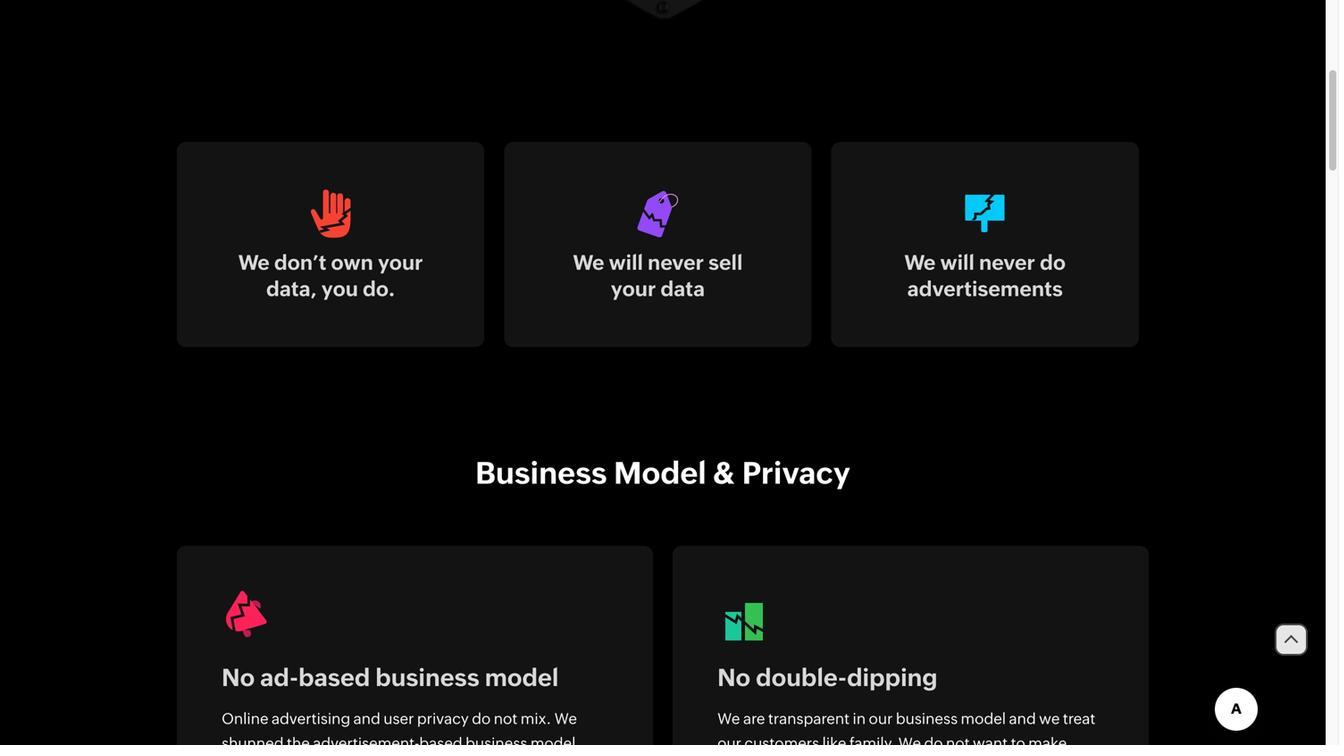 Task type: describe. For each thing, give the bounding box(es) containing it.
we
[[1040, 710, 1060, 728]]

no ad-based business model
[[222, 664, 559, 692]]

0 horizontal spatial do
[[472, 710, 491, 728]]

we will never sell your data
[[573, 250, 743, 301]]

we for we shunned the advertisement-based business mode
[[555, 710, 577, 728]]

1 and from the left
[[354, 710, 381, 728]]

own
[[331, 250, 374, 274]]

based inside we shunned the advertisement-based business mode
[[420, 735, 463, 745]]

treat
[[1063, 710, 1096, 728]]

not
[[494, 710, 518, 728]]

model
[[614, 456, 707, 491]]

no for no double-dipping
[[718, 664, 751, 692]]

do.
[[363, 277, 395, 301]]

we for we don't own your data, you do.
[[238, 250, 270, 274]]

no double-dipping
[[718, 664, 938, 692]]

advertisement-
[[313, 735, 420, 745]]

mix.
[[521, 710, 552, 728]]

&
[[713, 456, 736, 491]]

privacy
[[417, 710, 469, 728]]

your inside we don't own your data, you do.
[[378, 250, 423, 274]]

advertising
[[272, 710, 351, 728]]

dipping
[[847, 664, 938, 692]]

business for we are transparent in our business model and we treat our customers like family.
[[896, 710, 958, 728]]

the
[[287, 735, 310, 745]]

business for we shunned the advertisement-based business mode
[[466, 735, 528, 745]]

0 vertical spatial our
[[869, 710, 893, 728]]

never for sell
[[648, 250, 704, 274]]

are
[[744, 710, 765, 728]]

we don't own your data, you do.
[[238, 250, 423, 301]]



Task type: locate. For each thing, give the bounding box(es) containing it.
you
[[322, 277, 358, 301]]

transparent
[[769, 710, 850, 728]]

never for do
[[980, 250, 1036, 274]]

1 vertical spatial based
[[420, 735, 463, 745]]

model left we
[[961, 710, 1006, 728]]

1 no from the left
[[222, 664, 255, 692]]

your left data at top
[[611, 277, 656, 301]]

0 horizontal spatial never
[[648, 250, 704, 274]]

we
[[238, 250, 270, 274], [573, 250, 605, 274], [905, 250, 936, 274], [555, 710, 577, 728], [718, 710, 740, 728]]

based up advertising at the bottom left of page
[[299, 664, 370, 692]]

ad-
[[260, 664, 299, 692]]

1 horizontal spatial based
[[420, 735, 463, 745]]

1 horizontal spatial our
[[869, 710, 893, 728]]

in
[[853, 710, 866, 728]]

do
[[1040, 250, 1066, 274], [472, 710, 491, 728]]

we are transparent in our business model and we treat our customers like family.
[[718, 710, 1096, 745]]

family.
[[850, 735, 896, 745]]

sell
[[709, 250, 743, 274]]

1 horizontal spatial no
[[718, 664, 751, 692]]

data
[[661, 277, 705, 301]]

no up are
[[718, 664, 751, 692]]

double-
[[756, 664, 847, 692]]

no left ad-
[[222, 664, 255, 692]]

online
[[222, 710, 269, 728]]

we inside we will never do advertisements
[[905, 250, 936, 274]]

we for we will never do advertisements
[[905, 250, 936, 274]]

do left not
[[472, 710, 491, 728]]

and inside we are transparent in our business model and we treat our customers like family.
[[1010, 710, 1036, 728]]

model inside we are transparent in our business model and we treat our customers like family.
[[961, 710, 1006, 728]]

business
[[376, 664, 480, 692], [896, 710, 958, 728], [466, 735, 528, 745]]

do inside we will never do advertisements
[[1040, 250, 1066, 274]]

we inside we will never sell your data
[[573, 250, 605, 274]]

2 vertical spatial business
[[466, 735, 528, 745]]

0 vertical spatial do
[[1040, 250, 1066, 274]]

0 vertical spatial your
[[378, 250, 423, 274]]

online advertising and user privacy do not mix.
[[222, 710, 552, 728]]

1 horizontal spatial model
[[961, 710, 1006, 728]]

we inside we are transparent in our business model and we treat our customers like family.
[[718, 710, 740, 728]]

we inside we don't own your data, you do.
[[238, 250, 270, 274]]

business inside we are transparent in our business model and we treat our customers like family.
[[896, 710, 958, 728]]

0 vertical spatial business
[[376, 664, 480, 692]]

0 horizontal spatial based
[[299, 664, 370, 692]]

your
[[378, 250, 423, 274], [611, 277, 656, 301]]

we will never do advertisements
[[905, 250, 1066, 301]]

your up 'do.' on the left of the page
[[378, 250, 423, 274]]

0 horizontal spatial model
[[485, 664, 559, 692]]

1 will from the left
[[609, 250, 643, 274]]

our
[[869, 710, 893, 728], [718, 735, 742, 745]]

0 vertical spatial based
[[299, 664, 370, 692]]

1 horizontal spatial will
[[941, 250, 975, 274]]

never
[[648, 250, 704, 274], [980, 250, 1036, 274]]

data,
[[266, 277, 317, 301]]

don't
[[274, 250, 327, 274]]

never inside we will never do advertisements
[[980, 250, 1036, 274]]

no for no ad-based business model
[[222, 664, 255, 692]]

2 never from the left
[[980, 250, 1036, 274]]

2 and from the left
[[1010, 710, 1036, 728]]

customers
[[745, 735, 820, 745]]

privacy
[[742, 456, 851, 491]]

we for we are transparent in our business model and we treat our customers like family.
[[718, 710, 740, 728]]

1 vertical spatial model
[[961, 710, 1006, 728]]

0 vertical spatial model
[[485, 664, 559, 692]]

based down privacy
[[420, 735, 463, 745]]

1 horizontal spatial never
[[980, 250, 1036, 274]]

2 no from the left
[[718, 664, 751, 692]]

business model & privacy
[[476, 456, 851, 491]]

0 horizontal spatial our
[[718, 735, 742, 745]]

never up advertisements
[[980, 250, 1036, 274]]

0 horizontal spatial and
[[354, 710, 381, 728]]

1 vertical spatial business
[[896, 710, 958, 728]]

0 horizontal spatial will
[[609, 250, 643, 274]]

will
[[609, 250, 643, 274], [941, 250, 975, 274]]

we shunned the advertisement-based business mode
[[222, 710, 599, 745]]

business down dipping
[[896, 710, 958, 728]]

shunned
[[222, 735, 284, 745]]

1 vertical spatial our
[[718, 735, 742, 745]]

business down not
[[466, 735, 528, 745]]

and up advertisement-
[[354, 710, 381, 728]]

1 horizontal spatial and
[[1010, 710, 1036, 728]]

we inside we shunned the advertisement-based business mode
[[555, 710, 577, 728]]

2 will from the left
[[941, 250, 975, 274]]

1 horizontal spatial your
[[611, 277, 656, 301]]

1 vertical spatial your
[[611, 277, 656, 301]]

never inside we will never sell your data
[[648, 250, 704, 274]]

never up data at top
[[648, 250, 704, 274]]

business inside we shunned the advertisement-based business mode
[[466, 735, 528, 745]]

will for advertisements
[[941, 250, 975, 274]]

will for your
[[609, 250, 643, 274]]

business up privacy
[[376, 664, 480, 692]]

will inside we will never sell your data
[[609, 250, 643, 274]]

no
[[222, 664, 255, 692], [718, 664, 751, 692]]

based
[[299, 664, 370, 692], [420, 735, 463, 745]]

and left we
[[1010, 710, 1036, 728]]

user
[[384, 710, 414, 728]]

and
[[354, 710, 381, 728], [1010, 710, 1036, 728]]

like
[[823, 735, 847, 745]]

our right in
[[869, 710, 893, 728]]

model up the mix.
[[485, 664, 559, 692]]

advertisements
[[908, 277, 1063, 301]]

1 horizontal spatial do
[[1040, 250, 1066, 274]]

0 horizontal spatial no
[[222, 664, 255, 692]]

your inside we will never sell your data
[[611, 277, 656, 301]]

will inside we will never do advertisements
[[941, 250, 975, 274]]

1 vertical spatial do
[[472, 710, 491, 728]]

business
[[476, 456, 607, 491]]

our left customers
[[718, 735, 742, 745]]

model
[[485, 664, 559, 692], [961, 710, 1006, 728]]

do up advertisements
[[1040, 250, 1066, 274]]

0 horizontal spatial your
[[378, 250, 423, 274]]

1 never from the left
[[648, 250, 704, 274]]

we for we will never sell your data
[[573, 250, 605, 274]]



Task type: vqa. For each thing, say whether or not it's contained in the screenshot.
your to the left
yes



